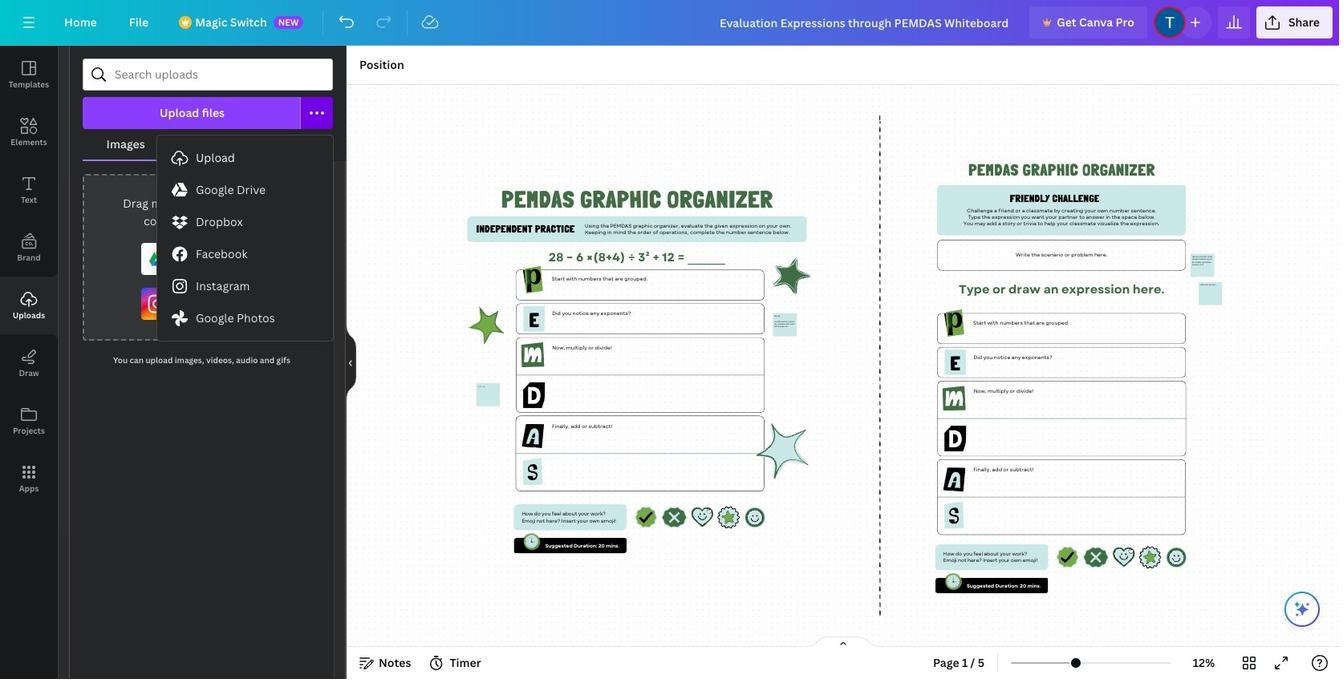 Task type: vqa. For each thing, say whether or not it's contained in the screenshot.
OWN within Challenge a friend or a classmate by creating your own number sentence. Type the expression you want your partner to answer in the space below. You may add a story or trivia to help your classmate visualize the expression.
yes



Task type: describe. For each thing, give the bounding box(es) containing it.
Search uploads search field
[[115, 59, 323, 90]]

2 vertical spatial expression
[[1061, 281, 1130, 298]]

1 horizontal spatial insert
[[983, 557, 997, 565]]

creating
[[1061, 207, 1083, 214]]

1 vertical spatial start
[[973, 319, 986, 327]]

0 vertical spatial exponents?
[[600, 310, 631, 318]]

videos
[[193, 136, 230, 152]]

0 horizontal spatial now, multiply or divide!
[[552, 344, 612, 351]]

to inside the drag media here to upload or connect an account...
[[214, 196, 226, 211]]

type or draw an expression here.
[[958, 281, 1164, 298]]

0 vertical spatial feel
[[551, 511, 561, 518]]

0 horizontal spatial start
[[551, 276, 564, 283]]

challenge a friend or a classmate by creating your own number sentence. type the expression you want your partner to answer in the space below. you may add a story or trivia to help your classmate visualize the expression.
[[963, 207, 1159, 228]]

1 horizontal spatial to
[[1037, 220, 1043, 228]]

sentence
[[747, 229, 771, 236]]

page
[[933, 656, 959, 671]]

1 vertical spatial duration:
[[995, 583, 1018, 590]]

number inside challenge a friend or a classmate by creating your own number sentence. type the expression you want your partner to answer in the space below. you may add a story or trivia to help your classmate visualize the expression.
[[1109, 207, 1129, 214]]

0 vertical spatial do
[[534, 511, 540, 518]]

timer
[[450, 656, 481, 671]]

1 horizontal spatial numbers
[[999, 319, 1022, 327]]

switch
[[230, 14, 267, 30]]

1 horizontal spatial did
[[973, 354, 982, 361]]

0 horizontal spatial upload
[[146, 355, 173, 366]]

1 horizontal spatial classmate
[[1069, 220, 1096, 228]]

menu containing upload
[[157, 136, 333, 341]]

−
[[566, 249, 573, 266]]

1 horizontal spatial subtract!
[[1010, 466, 1033, 474]]

1 horizontal spatial emoji!
[[1022, 557, 1037, 565]]

1 horizontal spatial do
[[955, 551, 962, 558]]

given
[[714, 222, 728, 230]]

uploads button
[[0, 277, 58, 335]]

1 horizontal spatial organizer
[[1082, 161, 1155, 180]]

canva
[[1079, 14, 1113, 30]]

order
[[637, 229, 651, 236]]

0 horizontal spatial finally,
[[552, 423, 569, 430]]

graphic
[[632, 222, 652, 230]]

0 vertical spatial numbers
[[578, 276, 601, 283]]

the right mind
[[627, 229, 636, 236]]

google photos
[[196, 311, 275, 326]]

0 horizontal spatial are
[[614, 276, 623, 283]]

add inside challenge a friend or a classmate by creating your own number sentence. type the expression you want your partner to answer in the space below. you may add a story or trivia to help your classmate visualize the expression.
[[986, 220, 996, 228]]

expression.
[[1130, 220, 1159, 228]]

1 vertical spatial work?
[[1012, 551, 1027, 558]]

your inside "using the pemdas graphic organizer, evaluate the given expression on your own. keeping in mind the order of operations, complete the number sentence below."
[[766, 222, 778, 230]]

get
[[1057, 14, 1076, 30]]

0 vertical spatial finally, add or subtract!
[[552, 423, 612, 430]]

own.
[[779, 222, 791, 230]]

projects button
[[0, 392, 58, 450]]

sentence.
[[1131, 207, 1156, 214]]

evaluate
[[681, 222, 703, 230]]

the right visualize
[[1120, 220, 1129, 228]]

1 horizontal spatial not
[[958, 557, 966, 565]]

0 horizontal spatial pemdas graphic organizer
[[501, 185, 773, 213]]

draw
[[1008, 281, 1040, 298]]

notes button
[[353, 651, 418, 676]]

get canva pro button
[[1030, 6, 1147, 39]]

apps button
[[0, 450, 58, 508]]

magic switch
[[195, 14, 267, 30]]

friend
[[998, 207, 1014, 214]]

1 vertical spatial finally, add or subtract!
[[973, 466, 1033, 474]]

get canva pro
[[1057, 14, 1134, 30]]

1 vertical spatial an
[[1043, 281, 1058, 298]]

1 vertical spatial add
[[570, 423, 580, 430]]

0 vertical spatial how do you feel about your work? emoji not here? insert your own emoji!
[[521, 511, 616, 525]]

0 vertical spatial emoji!
[[601, 517, 616, 525]]

file
[[129, 14, 149, 30]]

1 horizontal spatial start with numbers that are grouped.
[[973, 319, 1069, 327]]

position button
[[353, 52, 411, 78]]

0 vertical spatial any
[[590, 310, 599, 318]]

0 vertical spatial did
[[552, 310, 560, 318]]

0 horizontal spatial about
[[562, 511, 577, 518]]

timer button
[[424, 651, 487, 676]]

0 horizontal spatial duration:
[[573, 543, 597, 550]]

0 horizontal spatial start with numbers that are grouped.
[[551, 276, 647, 283]]

account...
[[207, 213, 260, 229]]

1 vertical spatial type
[[958, 281, 989, 298]]

dropbox
[[196, 214, 243, 229]]

0 horizontal spatial a
[[994, 207, 997, 214]]

the left friend
[[981, 214, 990, 221]]

or inside the drag media here to upload or connect an account...
[[269, 196, 281, 211]]

1 horizontal spatial how
[[943, 551, 954, 558]]

0 vertical spatial emoji
[[521, 517, 535, 525]]

1 horizontal spatial divide!
[[1016, 388, 1033, 395]]

on
[[758, 222, 765, 230]]

1 vertical spatial you
[[113, 355, 128, 366]]

0 vertical spatial multiply
[[566, 344, 587, 351]]

of
[[652, 229, 658, 236]]

by
[[1054, 207, 1060, 214]]

0 vertical spatial notice
[[572, 310, 589, 318]]

media
[[151, 196, 184, 211]]

page 1 / 5 button
[[927, 651, 991, 676]]

1 horizontal spatial about
[[984, 551, 998, 558]]

page 1 / 5
[[933, 656, 985, 671]]

audio
[[277, 136, 309, 152]]

google photos button
[[157, 302, 333, 335]]

facebook
[[196, 246, 247, 262]]

0 horizontal spatial organizer
[[667, 185, 773, 213]]

partner
[[1058, 214, 1078, 221]]

help
[[1044, 220, 1055, 228]]

uploads
[[13, 310, 45, 321]]

elements
[[11, 136, 47, 148]]

in inside challenge a friend or a classmate by creating your own number sentence. type the expression you want your partner to answer in the space below. you may add a story or trivia to help your classmate visualize the expression.
[[1106, 214, 1110, 221]]

0 vertical spatial pemdas
[[968, 161, 1019, 180]]

files
[[202, 105, 225, 120]]

28 − 6 ×(8+4) ÷ 3² + 12 =
[[548, 249, 684, 266]]

0 vertical spatial graphic
[[1022, 161, 1078, 180]]

share button
[[1256, 6, 1333, 39]]

1 vertical spatial pemdas
[[501, 185, 575, 213]]

1 vertical spatial now, multiply or divide!
[[973, 388, 1033, 395]]

÷
[[628, 249, 635, 266]]

1 vertical spatial graphic
[[580, 185, 661, 213]]

answer
[[1086, 214, 1104, 221]]

images,
[[175, 355, 204, 366]]

space
[[1121, 214, 1137, 221]]

0 vertical spatial challenge
[[1052, 193, 1099, 205]]

2 vertical spatial add
[[992, 466, 1002, 474]]

drive
[[237, 182, 266, 197]]

1 vertical spatial any
[[1011, 354, 1020, 361]]

you inside challenge a friend or a classmate by creating your own number sentence. type the expression you want your partner to answer in the space below. you may add a story or trivia to help your classmate visualize the expression.
[[1021, 214, 1030, 221]]

instagram button
[[157, 270, 333, 302]]

0 horizontal spatial classmate
[[1026, 207, 1052, 214]]

1 horizontal spatial a
[[998, 220, 1001, 228]]

independent practice
[[476, 223, 575, 235]]

gifs
[[276, 355, 290, 366]]

videos,
[[206, 355, 234, 366]]

1 horizontal spatial did you notice any exponents?
[[973, 354, 1052, 361]]

1 vertical spatial finally,
[[973, 466, 990, 474]]

images button
[[83, 129, 169, 160]]

0 horizontal spatial insert
[[561, 517, 575, 525]]

1 vertical spatial 20
[[1019, 583, 1026, 590]]

0 horizontal spatial mins.
[[605, 543, 619, 550]]

position
[[359, 57, 404, 72]]

0 horizontal spatial not
[[536, 517, 545, 525]]

file button
[[116, 6, 161, 39]]

0 vertical spatial with
[[566, 276, 577, 283]]

1 horizontal spatial emoji
[[943, 557, 957, 565]]

brand
[[17, 252, 41, 263]]

0 vertical spatial did you notice any exponents?
[[552, 310, 631, 318]]

=
[[677, 249, 684, 266]]

keeping
[[584, 229, 606, 236]]

apps
[[19, 483, 39, 494]]

facebook button
[[157, 238, 333, 270]]

number inside "using the pemdas graphic organizer, evaluate the given expression on your own. keeping in mind the order of operations, complete the number sentence below."
[[726, 229, 746, 236]]

Design title text field
[[707, 6, 1023, 39]]

1 vertical spatial that
[[1024, 319, 1035, 327]]

1 horizontal spatial suggested duration: 20 mins.
[[966, 583, 1040, 590]]

pemdas inside "using the pemdas graphic organizer, evaluate the given expression on your own. keeping in mind the order of operations, complete the number sentence below."
[[610, 222, 631, 230]]

text button
[[0, 161, 58, 219]]

12
[[662, 249, 674, 266]]

audio
[[236, 355, 258, 366]]

home link
[[51, 6, 110, 39]]

0 horizontal spatial now,
[[552, 344, 565, 351]]

0 horizontal spatial 20
[[598, 543, 604, 550]]

2 vertical spatial own
[[1010, 557, 1021, 565]]

upload for upload
[[196, 150, 235, 165]]

1 vertical spatial with
[[987, 319, 998, 327]]

0 vertical spatial work?
[[590, 511, 605, 518]]

story
[[1002, 220, 1015, 228]]

drag media here to upload or connect an account...
[[123, 196, 281, 229]]

dropbox button
[[157, 206, 333, 238]]

the right using
[[600, 222, 609, 230]]

0 horizontal spatial how
[[521, 511, 532, 518]]

2 horizontal spatial to
[[1079, 214, 1084, 221]]

friendly
[[1009, 193, 1050, 205]]

1 vertical spatial exponents?
[[1022, 354, 1052, 361]]

0 horizontal spatial grouped.
[[624, 276, 647, 283]]

draw
[[19, 367, 39, 379]]

text
[[21, 194, 37, 205]]

0 vertical spatial suggested duration: 20 mins.
[[545, 543, 619, 550]]

google drive button
[[157, 174, 333, 206]]



Task type: locate. For each thing, give the bounding box(es) containing it.
1 vertical spatial are
[[1036, 319, 1044, 327]]

organizer up given
[[667, 185, 773, 213]]

0 horizontal spatial finally, add or subtract!
[[552, 423, 612, 430]]

start with numbers that are grouped. down draw
[[973, 319, 1069, 327]]

below. right on
[[773, 229, 789, 236]]

expression inside challenge a friend or a classmate by creating your own number sentence. type the expression you want your partner to answer in the space below. you may add a story or trivia to help your classmate visualize the expression.
[[991, 214, 1019, 221]]

1 vertical spatial pemdas graphic organizer
[[501, 185, 773, 213]]

1 horizontal spatial mins.
[[1027, 583, 1040, 590]]

1 google from the top
[[196, 182, 234, 197]]

work?
[[590, 511, 605, 518], [1012, 551, 1027, 558]]

1 horizontal spatial now, multiply or divide!
[[973, 388, 1033, 395]]

not
[[536, 517, 545, 525], [958, 557, 966, 565]]

in right 'answer'
[[1106, 214, 1110, 221]]

1 horizontal spatial now,
[[973, 388, 986, 395]]

1 horizontal spatial with
[[987, 319, 998, 327]]

google inside button
[[196, 182, 234, 197]]

1 horizontal spatial any
[[1011, 354, 1020, 361]]

did you notice any exponents? down '6'
[[552, 310, 631, 318]]

0 vertical spatial about
[[562, 511, 577, 518]]

how
[[521, 511, 532, 518], [943, 551, 954, 558]]

organizer,
[[653, 222, 679, 230]]

a down friendly at the right
[[1022, 207, 1025, 214]]

20
[[598, 543, 604, 550], [1019, 583, 1026, 590]]

grouped. down "÷"
[[624, 276, 647, 283]]

notes
[[379, 656, 411, 671]]

organizer up sentence.
[[1082, 161, 1155, 180]]

an inside the drag media here to upload or connect an account...
[[191, 213, 204, 229]]

suggested duration: 20 mins.
[[545, 543, 619, 550], [966, 583, 1040, 590]]

6
[[576, 249, 583, 266]]

1 vertical spatial own
[[589, 517, 599, 525]]

1
[[962, 656, 968, 671]]

that down ×(8+4)
[[602, 276, 613, 283]]

you
[[963, 220, 973, 228], [113, 355, 128, 366]]

0 horizontal spatial numbers
[[578, 276, 601, 283]]

start with numbers that are grouped. down ×(8+4)
[[551, 276, 647, 283]]

0 horizontal spatial notice
[[572, 310, 589, 318]]

×(8+4)
[[586, 249, 625, 266]]

pemdas graphic organizer up graphic
[[501, 185, 773, 213]]

0 vertical spatial organizer
[[1082, 161, 1155, 180]]

below. inside challenge a friend or a classmate by creating your own number sentence. type the expression you want your partner to answer in the space below. you may add a story or trivia to help your classmate visualize the expression.
[[1138, 214, 1155, 221]]

0 horizontal spatial work?
[[590, 511, 605, 518]]

to up dropbox
[[214, 196, 226, 211]]

canva assistant image
[[1293, 600, 1312, 619]]

0 horizontal spatial to
[[214, 196, 226, 211]]

classmate down friendly at the right
[[1026, 207, 1052, 214]]

here.
[[1132, 281, 1164, 298]]

side panel tab list
[[0, 46, 58, 508]]

templates button
[[0, 46, 58, 104]]

an right draw
[[1043, 281, 1058, 298]]

1 horizontal spatial feel
[[973, 551, 982, 558]]

0 horizontal spatial challenge
[[966, 207, 993, 214]]

0 vertical spatial mins.
[[605, 543, 619, 550]]

pemdas graphic organizer
[[968, 161, 1155, 180], [501, 185, 773, 213]]

are down draw
[[1036, 319, 1044, 327]]

0 vertical spatial e
[[529, 308, 539, 332]]

0 horizontal spatial expression
[[729, 222, 757, 230]]

1 horizontal spatial duration:
[[995, 583, 1018, 590]]

in inside "using the pemdas graphic organizer, evaluate the given expression on your own. keeping in mind the order of operations, complete the number sentence below."
[[607, 229, 612, 236]]

the
[[981, 214, 990, 221], [1111, 214, 1120, 221], [1120, 220, 1129, 228], [600, 222, 609, 230], [704, 222, 713, 230], [627, 229, 636, 236], [716, 229, 724, 236]]

2 google from the top
[[196, 311, 234, 326]]

a left story at top right
[[998, 220, 1001, 228]]

exponents? down 28 − 6 ×(8+4) ÷ 3² + 12 =
[[600, 310, 631, 318]]

28
[[548, 249, 563, 266]]

home
[[64, 14, 97, 30]]

a left friend
[[994, 207, 997, 214]]

and
[[260, 355, 275, 366]]

own inside challenge a friend or a classmate by creating your own number sentence. type the expression you want your partner to answer in the space below. you may add a story or trivia to help your classmate visualize the expression.
[[1097, 207, 1108, 214]]

an down here
[[191, 213, 204, 229]]

pemdas
[[968, 161, 1019, 180], [501, 185, 575, 213], [610, 222, 631, 230]]

3²
[[638, 249, 649, 266]]

1 vertical spatial google
[[196, 311, 234, 326]]

that down draw
[[1024, 319, 1035, 327]]

main menu bar
[[0, 0, 1339, 46]]

0 horizontal spatial any
[[590, 310, 599, 318]]

1 vertical spatial mins.
[[1027, 583, 1040, 590]]

upload for upload files
[[160, 105, 199, 120]]

google for google photos
[[196, 311, 234, 326]]

emoji!
[[601, 517, 616, 525], [1022, 557, 1037, 565]]

0 horizontal spatial graphic
[[580, 185, 661, 213]]

1 horizontal spatial here?
[[967, 557, 981, 565]]

in left mind
[[607, 229, 612, 236]]

graphic up mind
[[580, 185, 661, 213]]

0 vertical spatial own
[[1097, 207, 1108, 214]]

5
[[978, 656, 985, 671]]

1 vertical spatial number
[[726, 229, 746, 236]]

any down ×(8+4)
[[590, 310, 599, 318]]

exponents? down draw
[[1022, 354, 1052, 361]]

0 vertical spatial an
[[191, 213, 204, 229]]

upload right can at the left bottom of page
[[146, 355, 173, 366]]

with down type or draw an expression here.
[[987, 319, 998, 327]]

expression left the trivia
[[991, 214, 1019, 221]]

0 horizontal spatial an
[[191, 213, 204, 229]]

1 vertical spatial classmate
[[1069, 220, 1096, 228]]

below. inside "using the pemdas graphic organizer, evaluate the given expression on your own. keeping in mind the order of operations, complete the number sentence below."
[[773, 229, 789, 236]]

1 horizontal spatial multiply
[[987, 388, 1008, 395]]

hide image
[[346, 324, 356, 401]]

using
[[584, 222, 599, 230]]

practice
[[535, 223, 575, 235]]

any down draw
[[1011, 354, 1020, 361]]

upload
[[229, 196, 266, 211], [146, 355, 173, 366]]

0 vertical spatial you
[[963, 220, 973, 228]]

1 vertical spatial multiply
[[987, 388, 1008, 395]]

elements button
[[0, 104, 58, 161]]

graphic up friendly challenge
[[1022, 161, 1078, 180]]

0 vertical spatial grouped.
[[624, 276, 647, 283]]

1 horizontal spatial pemdas
[[610, 222, 631, 230]]

here
[[187, 196, 212, 211]]

you left can at the left bottom of page
[[113, 355, 128, 366]]

subtract!
[[588, 423, 612, 430], [1010, 466, 1033, 474]]

own
[[1097, 207, 1108, 214], [589, 517, 599, 525], [1010, 557, 1021, 565]]

0 horizontal spatial multiply
[[566, 344, 587, 351]]

menu
[[157, 136, 333, 341]]

0 vertical spatial now,
[[552, 344, 565, 351]]

1 horizontal spatial challenge
[[1052, 193, 1099, 205]]

or
[[269, 196, 281, 211], [1015, 207, 1020, 214], [1016, 220, 1022, 228], [992, 281, 1005, 298], [588, 344, 593, 351], [1009, 388, 1015, 395], [581, 423, 587, 430], [1003, 466, 1008, 474]]

expression left the here.
[[1061, 281, 1130, 298]]

expression left on
[[729, 222, 757, 230]]

are
[[614, 276, 623, 283], [1036, 319, 1044, 327]]

0 vertical spatial upload
[[160, 105, 199, 120]]

0 vertical spatial divide!
[[595, 344, 612, 351]]

pemdas up independent practice
[[501, 185, 575, 213]]

1 vertical spatial e
[[950, 351, 960, 375]]

are down 28 − 6 ×(8+4) ÷ 3² + 12 =
[[614, 276, 623, 283]]

1 horizontal spatial grouped.
[[1045, 319, 1069, 327]]

0 vertical spatial that
[[602, 276, 613, 283]]

1 horizontal spatial own
[[1010, 557, 1021, 565]]

0 vertical spatial expression
[[991, 214, 1019, 221]]

instagram
[[196, 278, 250, 294]]

images
[[106, 136, 145, 152]]

0 vertical spatial here?
[[546, 517, 560, 525]]

1 vertical spatial notice
[[994, 354, 1010, 361]]

challenge up creating
[[1052, 193, 1099, 205]]

to left 'answer'
[[1079, 214, 1084, 221]]

upload files
[[160, 105, 225, 120]]

0 horizontal spatial subtract!
[[588, 423, 612, 430]]

1 vertical spatial grouped.
[[1045, 319, 1069, 327]]

insert
[[561, 517, 575, 525], [983, 557, 997, 565]]

google drive
[[196, 182, 266, 197]]

0 horizontal spatial you
[[113, 355, 128, 366]]

grouped.
[[624, 276, 647, 283], [1045, 319, 1069, 327]]

duration:
[[573, 543, 597, 550], [995, 583, 1018, 590]]

challenge inside challenge a friend or a classmate by creating your own number sentence. type the expression you want your partner to answer in the space below. you may add a story or trivia to help your classmate visualize the expression.
[[966, 207, 993, 214]]

draw button
[[0, 335, 58, 392]]

1 vertical spatial in
[[607, 229, 612, 236]]

complete
[[690, 229, 714, 236]]

show pages image
[[804, 636, 881, 649]]

videos button
[[169, 129, 253, 160]]

trivia
[[1023, 220, 1036, 228]]

0 horizontal spatial number
[[726, 229, 746, 236]]

expression inside "using the pemdas graphic organizer, evaluate the given expression on your own. keeping in mind the order of operations, complete the number sentence below."
[[729, 222, 757, 230]]

did you notice any exponents? down draw
[[973, 354, 1052, 361]]

google down instagram
[[196, 311, 234, 326]]

e
[[529, 308, 539, 332], [950, 351, 960, 375]]

number up visualize
[[1109, 207, 1129, 214]]

upload inside menu
[[196, 150, 235, 165]]

can
[[130, 355, 144, 366]]

to left help
[[1037, 220, 1043, 228]]

the left space
[[1111, 214, 1120, 221]]

start with numbers that are grouped.
[[551, 276, 647, 283], [973, 319, 1069, 327]]

pemdas graphic organizer up friendly challenge
[[968, 161, 1155, 180]]

1 horizontal spatial 20
[[1019, 583, 1026, 590]]

numbers down '6'
[[578, 276, 601, 283]]

google for google drive
[[196, 182, 234, 197]]

/
[[971, 656, 975, 671]]

magic
[[195, 14, 227, 30]]

your
[[1084, 207, 1096, 214], [1045, 214, 1057, 221], [1056, 220, 1068, 228], [766, 222, 778, 230], [578, 511, 589, 518], [577, 517, 588, 525], [999, 551, 1011, 558], [998, 557, 1009, 565]]

feel
[[551, 511, 561, 518], [973, 551, 982, 558]]

1 vertical spatial subtract!
[[1010, 466, 1033, 474]]

with down −
[[566, 276, 577, 283]]

you inside challenge a friend or a classmate by creating your own number sentence. type the expression you want your partner to answer in the space below. you may add a story or trivia to help your classmate visualize the expression.
[[963, 220, 973, 228]]

1 horizontal spatial upload
[[229, 196, 266, 211]]

you left may
[[963, 220, 973, 228]]

google up dropbox
[[196, 182, 234, 197]]

numbers down draw
[[999, 319, 1022, 327]]

0 vertical spatial now, multiply or divide!
[[552, 344, 612, 351]]

upload up google drive
[[196, 150, 235, 165]]

classmate down creating
[[1069, 220, 1096, 228]]

suggested
[[545, 543, 572, 550], [966, 583, 994, 590]]

may
[[974, 220, 985, 228]]

1 horizontal spatial are
[[1036, 319, 1044, 327]]

1 horizontal spatial pemdas graphic organizer
[[968, 161, 1155, 180]]

1 horizontal spatial in
[[1106, 214, 1110, 221]]

google inside "button"
[[196, 311, 234, 326]]

0 vertical spatial duration:
[[573, 543, 597, 550]]

0 vertical spatial subtract!
[[588, 423, 612, 430]]

add
[[986, 220, 996, 228], [570, 423, 580, 430], [992, 466, 1002, 474]]

0 vertical spatial insert
[[561, 517, 575, 525]]

templates
[[9, 79, 49, 90]]

the right complete
[[716, 229, 724, 236]]

1 horizontal spatial finally,
[[973, 466, 990, 474]]

notice down '6'
[[572, 310, 589, 318]]

type left friend
[[968, 214, 980, 221]]

brand button
[[0, 219, 58, 277]]

type inside challenge a friend or a classmate by creating your own number sentence. type the expression you want your partner to answer in the space below. you may add a story or trivia to help your classmate visualize the expression.
[[968, 214, 980, 221]]

1 vertical spatial how do you feel about your work? emoji not here? insert your own emoji!
[[943, 551, 1037, 565]]

0 horizontal spatial emoji
[[521, 517, 535, 525]]

do
[[534, 511, 540, 518], [955, 551, 962, 558]]

friendly challenge
[[1009, 193, 1099, 205]]

upload inside the drag media here to upload or connect an account...
[[229, 196, 266, 211]]

below. right space
[[1138, 214, 1155, 221]]

pemdas up friend
[[968, 161, 1019, 180]]

mins.
[[605, 543, 619, 550], [1027, 583, 1040, 590]]

0 horizontal spatial suggested
[[545, 543, 572, 550]]

photos
[[237, 311, 275, 326]]

emoji
[[521, 517, 535, 525], [943, 557, 957, 565]]

upload button
[[157, 142, 333, 174]]

0 vertical spatial below.
[[1138, 214, 1155, 221]]

pemdas left graphic
[[610, 222, 631, 230]]

upload up "account..."
[[229, 196, 266, 211]]

1 horizontal spatial start
[[973, 319, 986, 327]]

2 horizontal spatial a
[[1022, 207, 1025, 214]]

2 vertical spatial pemdas
[[610, 222, 631, 230]]

1 vertical spatial upload
[[146, 355, 173, 366]]

challenge up may
[[966, 207, 993, 214]]

operations,
[[659, 229, 688, 236]]

the left given
[[704, 222, 713, 230]]

1 horizontal spatial an
[[1043, 281, 1058, 298]]

1 horizontal spatial suggested
[[966, 583, 994, 590]]

upload left the files
[[160, 105, 199, 120]]

how do you feel about your work? emoji not here? insert your own emoji!
[[521, 511, 616, 525], [943, 551, 1037, 565]]

0 vertical spatial pemdas graphic organizer
[[968, 161, 1155, 180]]

type left draw
[[958, 281, 989, 298]]

projects
[[13, 425, 45, 436]]

notice down draw
[[994, 354, 1010, 361]]

visualize
[[1097, 220, 1119, 228]]

classmate
[[1026, 207, 1052, 214], [1069, 220, 1096, 228]]

1 horizontal spatial exponents?
[[1022, 354, 1052, 361]]

start
[[551, 276, 564, 283], [973, 319, 986, 327]]

1 vertical spatial here?
[[967, 557, 981, 565]]

0 vertical spatial start
[[551, 276, 564, 283]]

0 horizontal spatial here?
[[546, 517, 560, 525]]

finally,
[[552, 423, 569, 430], [973, 466, 990, 474]]

want
[[1031, 214, 1044, 221]]

independent
[[476, 223, 532, 235]]

here?
[[546, 517, 560, 525], [967, 557, 981, 565]]

number left sentence
[[726, 229, 746, 236]]

grouped. down type or draw an expression here.
[[1045, 319, 1069, 327]]



